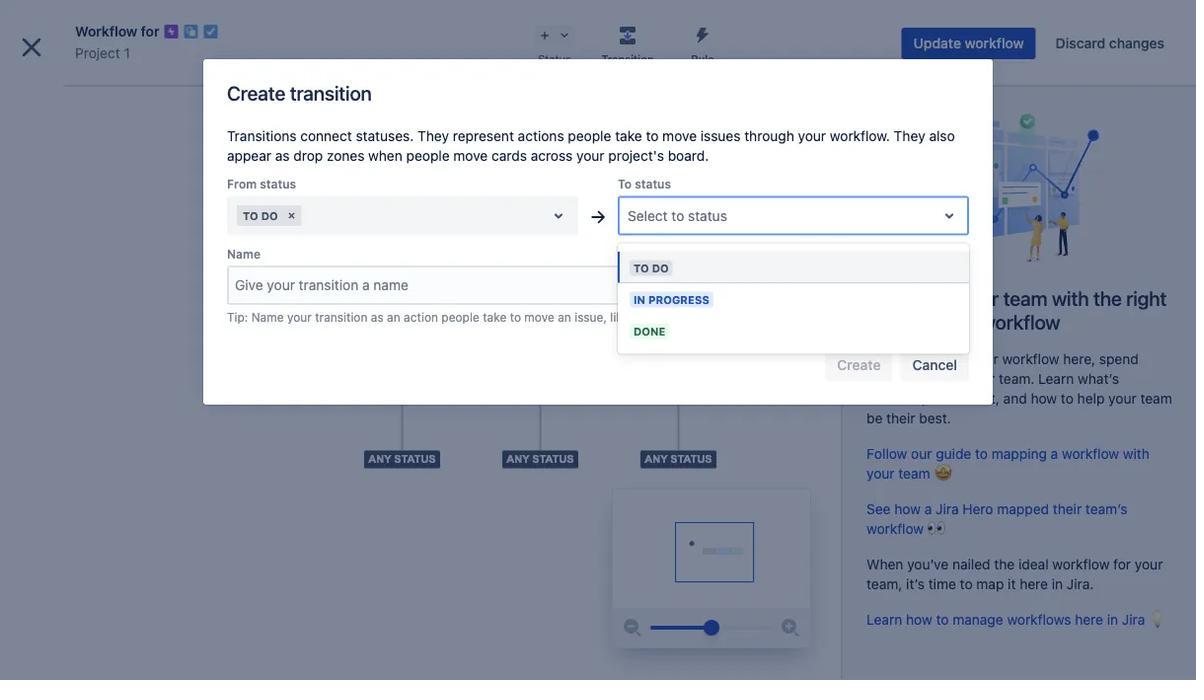 Task type: describe. For each thing, give the bounding box(es) containing it.
also
[[929, 128, 955, 144]]

From status text field
[[306, 206, 309, 226]]

workflows
[[1007, 611, 1071, 628]]

to left the issue,
[[510, 310, 521, 324]]

done
[[634, 325, 666, 338]]

some
[[867, 371, 902, 387]]

update workflow button
[[902, 28, 1036, 59]]

to right the select
[[672, 207, 684, 224]]

workflow.
[[830, 128, 890, 144]]

help
[[1078, 390, 1105, 407]]

through
[[745, 128, 794, 144]]

1 they from the left
[[418, 128, 449, 144]]

to inside follow our guide to mapping a workflow with your team
[[975, 446, 988, 462]]

1 vertical spatial do
[[652, 262, 669, 274]]

or
[[703, 310, 715, 324]]

up
[[933, 286, 956, 309]]

action
[[404, 310, 438, 324]]

changes
[[1109, 35, 1165, 51]]

with inside follow our guide to mapping a workflow with your team
[[1123, 446, 1150, 462]]

1
[[124, 45, 130, 61]]

like
[[610, 310, 629, 324]]

learn inside "before you map your workflow here, spend some time with your team. learn what's effective, what's not, and how to help your team be their best."
[[1039, 371, 1074, 387]]

spend
[[1100, 351, 1139, 367]]

2 vertical spatial to
[[634, 262, 649, 274]]

here,
[[1063, 351, 1096, 367]]

you've
[[907, 556, 949, 572]]

project
[[75, 45, 120, 61]]

be
[[867, 410, 883, 426]]

board.
[[668, 148, 709, 164]]

1 vertical spatial to
[[243, 209, 258, 222]]

ideal
[[1019, 556, 1049, 572]]

0 vertical spatial transition
[[290, 81, 372, 104]]

0 vertical spatial what's
[[1078, 371, 1119, 387]]

1 an from the left
[[387, 310, 401, 324]]

with inside power up your team with the right workflow
[[1052, 286, 1089, 309]]

your inside follow our guide to mapping a workflow with your team
[[867, 465, 895, 482]]

the inside the 'when you've nailed the ideal workflow for your team, it's time to map it here in jira.'
[[994, 556, 1015, 572]]

workflow inside follow our guide to mapping a workflow with your team
[[1062, 446, 1119, 462]]

from
[[227, 177, 257, 191]]

learn how to manage workflows here in jira 💡
[[867, 611, 1163, 628]]

with inside "before you map your workflow here, spend some time with your team. learn what's effective, what's not, and how to help your team be their best."
[[937, 371, 963, 387]]

jira inside "see how a jira hero mapped their team's workflow"
[[936, 501, 959, 517]]

statuses.
[[356, 128, 414, 144]]

project's
[[608, 148, 664, 164]]

1 vertical spatial transition
[[315, 310, 368, 324]]

power up your team with the right workflow
[[874, 286, 1167, 333]]

issue,
[[575, 310, 607, 324]]

0 horizontal spatial what's
[[930, 390, 971, 407]]

to inside transitions connect statuses. they represent actions people take to move issues through your workflow. they also appear as drop zones when people move cards across your project's board.
[[646, 128, 659, 144]]

follow
[[867, 446, 908, 462]]

time inside the 'when you've nailed the ideal workflow for your team, it's time to map it here in jira.'
[[929, 576, 956, 592]]

effective,
[[867, 390, 926, 407]]

team inside follow our guide to mapping a workflow with your team
[[899, 465, 931, 482]]

hero
[[963, 501, 994, 517]]

cancel button
[[901, 350, 969, 381]]

update
[[914, 35, 961, 51]]

a inside "see how a jira hero mapped their team's workflow"
[[925, 501, 932, 517]]

when you've nailed the ideal workflow for your team, it's time to map it here in jira.
[[867, 556, 1163, 592]]

nailed
[[953, 556, 991, 572]]

discard changes
[[1056, 35, 1165, 51]]

2 they from the left
[[894, 128, 926, 144]]

workflow inside the 'when you've nailed the ideal workflow for your team, it's time to map it here in jira.'
[[1053, 556, 1110, 572]]

primary element
[[12, 0, 821, 55]]

as inside transitions connect statuses. they represent actions people take to move issues through your workflow. they also appear as drop zones when people move cards across your project's board.
[[275, 148, 290, 164]]

here inside the 'when you've nailed the ideal workflow for your team, it's time to map it here in jira.'
[[1020, 576, 1048, 592]]

workflow inside button
[[965, 35, 1024, 51]]

see
[[867, 501, 891, 517]]

discard changes button
[[1044, 28, 1177, 59]]

select to status
[[628, 207, 727, 224]]

team's
[[1086, 501, 1128, 517]]

for inside the 'when you've nailed the ideal workflow for your team, it's time to map it here in jira.'
[[1114, 556, 1131, 572]]

clear image
[[284, 208, 300, 224]]

jira.
[[1067, 576, 1094, 592]]

create transition
[[227, 81, 372, 104]]

create for create transition
[[227, 81, 285, 104]]

when
[[867, 556, 904, 572]]

close workflow editor image
[[16, 32, 47, 63]]

work"
[[667, 310, 700, 324]]

power up your team with the right workflow dialog
[[0, 0, 1196, 680]]

a inside follow our guide to mapping a workflow with your team
[[1051, 446, 1058, 462]]

1 vertical spatial take
[[483, 310, 507, 324]]

their inside "before you map your workflow here, spend some time with your team. learn what's effective, what's not, and how to help your team be their best."
[[887, 410, 916, 426]]

0 vertical spatial name
[[227, 247, 261, 261]]

how for learn how to manage workflows here in jira 💡
[[906, 611, 933, 628]]

tip: name your transition as an action people take to move an issue, like "start work" or "merge".
[[227, 310, 767, 324]]

cards
[[492, 148, 527, 164]]

manage
[[953, 611, 1004, 628]]

in
[[634, 293, 646, 306]]

discard
[[1056, 35, 1106, 51]]

0 vertical spatial move
[[663, 128, 697, 144]]

time inside "before you map your workflow here, spend some time with your team. learn what's effective, what's not, and how to help your team be their best."
[[905, 371, 933, 387]]

1 vertical spatial here
[[1075, 611, 1104, 628]]

workflow inside "see how a jira hero mapped their team's workflow"
[[867, 521, 924, 537]]

1 vertical spatial as
[[371, 310, 384, 324]]

2 an from the left
[[558, 310, 571, 324]]

1 vertical spatial name
[[251, 310, 284, 324]]

before
[[867, 351, 909, 367]]

workflow
[[75, 23, 137, 39]]

you're in the workflow viewfinder, use the arrow keys to move it element
[[613, 490, 811, 608]]

guide
[[936, 446, 972, 462]]

status
[[538, 52, 571, 65]]

1 horizontal spatial to do
[[634, 262, 669, 274]]

best.
[[919, 410, 951, 426]]

your inside the 'when you've nailed the ideal workflow for your team, it's time to map it here in jira.'
[[1135, 556, 1163, 572]]

do inside create transition dialog
[[261, 209, 278, 222]]

rule
[[691, 53, 714, 66]]

"merge".
[[718, 310, 767, 324]]

in inside the 'when you've nailed the ideal workflow for your team, it's time to map it here in jira.'
[[1052, 576, 1063, 592]]

project 1 link
[[75, 41, 130, 65]]

status for from status
[[260, 177, 296, 191]]

project 1
[[75, 45, 130, 61]]

our
[[911, 446, 932, 462]]

transitions
[[227, 128, 297, 144]]

create for create
[[614, 19, 658, 35]]



Task type: vqa. For each thing, say whether or not it's contained in the screenshot.
the leftmost THE THEIR
yes



Task type: locate. For each thing, give the bounding box(es) containing it.
team down our
[[899, 465, 931, 482]]

0 vertical spatial as
[[275, 148, 290, 164]]

move up board.
[[663, 128, 697, 144]]

0 horizontal spatial take
[[483, 310, 507, 324]]

1 horizontal spatial they
[[894, 128, 926, 144]]

rule button
[[665, 20, 740, 67]]

jira
[[936, 501, 959, 517], [1122, 611, 1145, 628]]

1 vertical spatial with
[[937, 371, 963, 387]]

how down it's
[[906, 611, 933, 628]]

team right help
[[1141, 390, 1172, 407]]

to
[[646, 128, 659, 144], [672, 207, 684, 224], [510, 310, 521, 324], [1061, 390, 1074, 407], [975, 446, 988, 462], [960, 576, 973, 592], [936, 611, 949, 628]]

tip:
[[227, 310, 248, 324]]

Zoom level range field
[[651, 608, 773, 648]]

an left action
[[387, 310, 401, 324]]

🤩
[[934, 465, 948, 482]]

how right and
[[1031, 390, 1057, 407]]

to inside the 'when you've nailed the ideal workflow for your team, it's time to map it here in jira.'
[[960, 576, 973, 592]]

💡
[[1149, 611, 1163, 628]]

to do inside create transition dialog
[[243, 209, 278, 222]]

cancel
[[913, 357, 958, 373]]

1 vertical spatial in
[[1107, 611, 1119, 628]]

0 horizontal spatial move
[[453, 148, 488, 164]]

1 horizontal spatial do
[[652, 262, 669, 274]]

to up project's
[[646, 128, 659, 144]]

0 vertical spatial how
[[1031, 390, 1057, 407]]

1 vertical spatial how
[[895, 501, 921, 517]]

and
[[1004, 390, 1027, 407]]

to left 'manage'
[[936, 611, 949, 628]]

learn down the team,
[[867, 611, 903, 628]]

0 vertical spatial here
[[1020, 576, 1048, 592]]

it's
[[906, 576, 925, 592]]

for
[[141, 23, 159, 39], [1114, 556, 1131, 572]]

transition left action
[[315, 310, 368, 324]]

represent
[[453, 128, 514, 144]]

👀
[[928, 521, 942, 537]]

2 vertical spatial team
[[899, 465, 931, 482]]

team
[[1004, 286, 1048, 309], [1141, 390, 1172, 407], [899, 465, 931, 482]]

0 horizontal spatial in
[[1052, 576, 1063, 592]]

jira software image
[[51, 15, 75, 39]]

as left drop on the top left of page
[[275, 148, 290, 164]]

from status
[[227, 177, 296, 191]]

team right the up on the right top of page
[[1004, 286, 1048, 309]]

zones
[[327, 148, 365, 164]]

in left jira.
[[1052, 576, 1063, 592]]

an left the issue,
[[558, 310, 571, 324]]

what's
[[1078, 371, 1119, 387], [930, 390, 971, 407]]

Search field
[[821, 11, 1019, 43]]

1 horizontal spatial jira
[[1122, 611, 1145, 628]]

2 vertical spatial people
[[442, 310, 480, 324]]

create button
[[602, 11, 669, 43]]

1 vertical spatial their
[[1053, 501, 1082, 517]]

1 horizontal spatial team
[[1004, 286, 1048, 309]]

1 horizontal spatial what's
[[1078, 371, 1119, 387]]

in progress
[[634, 293, 710, 306]]

transition up connect
[[290, 81, 372, 104]]

0 horizontal spatial a
[[925, 501, 932, 517]]

update workflow
[[914, 35, 1024, 51]]

1 horizontal spatial take
[[615, 128, 642, 144]]

you
[[912, 351, 935, 367]]

with up team's
[[1123, 446, 1150, 462]]

here down ideal
[[1020, 576, 1048, 592]]

map inside the 'when you've nailed the ideal workflow for your team, it's time to map it here in jira.'
[[977, 576, 1004, 592]]

0 horizontal spatial here
[[1020, 576, 1048, 592]]

0 horizontal spatial an
[[387, 310, 401, 324]]

workflow for
[[75, 23, 159, 39]]

2 horizontal spatial status
[[688, 207, 727, 224]]

2 vertical spatial how
[[906, 611, 933, 628]]

team inside "before you map your workflow here, spend some time with your team. learn what's effective, what's not, and how to help your team be their best."
[[1141, 390, 1172, 407]]

what's up best.
[[930, 390, 971, 407]]

here down jira.
[[1075, 611, 1104, 628]]

time down you've
[[929, 576, 956, 592]]

jira left 💡
[[1122, 611, 1145, 628]]

they left also
[[894, 128, 926, 144]]

name right tip:
[[251, 310, 284, 324]]

what's up help
[[1078, 371, 1119, 387]]

workflow inside "before you map your workflow here, spend some time with your team. learn what's effective, what's not, and how to help your team be their best."
[[1002, 351, 1060, 367]]

follow our guide to mapping a workflow with your team
[[867, 446, 1150, 482]]

1 vertical spatial the
[[994, 556, 1015, 572]]

people right action
[[442, 310, 480, 324]]

people up across
[[568, 128, 611, 144]]

status up clear icon
[[260, 177, 296, 191]]

to
[[618, 177, 632, 191], [243, 209, 258, 222], [634, 262, 649, 274]]

move left the issue,
[[525, 310, 555, 324]]

they right statuses.
[[418, 128, 449, 144]]

1 vertical spatial create
[[227, 81, 285, 104]]

to inside "before you map your workflow here, spend some time with your team. learn what's effective, what's not, and how to help your team be their best."
[[1061, 390, 1074, 407]]

1 horizontal spatial as
[[371, 310, 384, 324]]

0 horizontal spatial jira
[[936, 501, 959, 517]]

your inside power up your team with the right workflow
[[960, 286, 999, 309]]

do up in progress
[[652, 262, 669, 274]]

0 horizontal spatial team
[[899, 465, 931, 482]]

create up transition
[[614, 19, 658, 35]]

2 vertical spatial with
[[1123, 446, 1150, 462]]

workflow inside power up your team with the right workflow
[[981, 310, 1061, 333]]

1 vertical spatial learn
[[867, 611, 903, 628]]

0 horizontal spatial as
[[275, 148, 290, 164]]

2 horizontal spatial with
[[1123, 446, 1150, 462]]

1 vertical spatial for
[[1114, 556, 1131, 572]]

do left clear icon
[[261, 209, 278, 222]]

mapping
[[992, 446, 1047, 462]]

a up 👀
[[925, 501, 932, 517]]

0 horizontal spatial to do
[[243, 209, 278, 222]]

across
[[531, 148, 573, 164]]

how right see
[[895, 501, 921, 517]]

"start
[[633, 310, 664, 324]]

not,
[[975, 390, 1000, 407]]

for right workflow
[[141, 23, 159, 39]]

to right guide
[[975, 446, 988, 462]]

take right action
[[483, 310, 507, 324]]

for down team's
[[1114, 556, 1131, 572]]

1 horizontal spatial map
[[977, 576, 1004, 592]]

1 horizontal spatial to
[[618, 177, 632, 191]]

0 vertical spatial take
[[615, 128, 642, 144]]

do
[[261, 209, 278, 222], [652, 262, 669, 274]]

team,
[[867, 576, 903, 592]]

0 vertical spatial team
[[1004, 286, 1048, 309]]

to up in
[[634, 262, 649, 274]]

workflow
[[965, 35, 1024, 51], [981, 310, 1061, 333], [1002, 351, 1060, 367], [1062, 446, 1119, 462], [867, 521, 924, 537], [1053, 556, 1110, 572]]

1 vertical spatial team
[[1141, 390, 1172, 407]]

create inside button
[[614, 19, 658, 35]]

time
[[905, 371, 933, 387], [929, 576, 956, 592]]

1 horizontal spatial status
[[635, 177, 671, 191]]

before you map your workflow here, spend some time with your team. learn what's effective, what's not, and how to help your team be their best.
[[867, 351, 1172, 426]]

map left it
[[977, 576, 1004, 592]]

0 vertical spatial create
[[614, 19, 658, 35]]

1 horizontal spatial here
[[1075, 611, 1104, 628]]

how inside "before you map your workflow here, spend some time with your team. learn what's effective, what's not, and how to help your team be their best."
[[1031, 390, 1057, 407]]

1 vertical spatial a
[[925, 501, 932, 517]]

zoom out image
[[621, 616, 645, 640]]

transition
[[602, 53, 654, 66]]

0 horizontal spatial learn
[[867, 611, 903, 628]]

move
[[663, 128, 697, 144], [453, 148, 488, 164], [525, 310, 555, 324]]

0 vertical spatial jira
[[936, 501, 959, 517]]

0 vertical spatial their
[[887, 410, 916, 426]]

team.
[[999, 371, 1035, 387]]

1 vertical spatial map
[[977, 576, 1004, 592]]

0 horizontal spatial they
[[418, 128, 449, 144]]

here
[[1020, 576, 1048, 592], [1075, 611, 1104, 628]]

take up project's
[[615, 128, 642, 144]]

team inside power up your team with the right workflow
[[1004, 286, 1048, 309]]

0 horizontal spatial their
[[887, 410, 916, 426]]

it
[[1008, 576, 1016, 592]]

as
[[275, 148, 290, 164], [371, 310, 384, 324]]

0 vertical spatial for
[[141, 23, 159, 39]]

map right you
[[939, 351, 967, 367]]

0 vertical spatial to
[[618, 177, 632, 191]]

1 vertical spatial to do
[[634, 262, 669, 274]]

when
[[368, 148, 403, 164]]

select
[[628, 207, 668, 224]]

2 horizontal spatial to
[[634, 262, 649, 274]]

how for see how a jira hero mapped their team's workflow
[[895, 501, 921, 517]]

zoom in image
[[779, 616, 803, 640]]

0 horizontal spatial do
[[261, 209, 278, 222]]

2 horizontal spatial move
[[663, 128, 697, 144]]

1 horizontal spatial in
[[1107, 611, 1119, 628]]

to down from
[[243, 209, 258, 222]]

issues
[[701, 128, 741, 144]]

their inside "see how a jira hero mapped their team's workflow"
[[1053, 501, 1082, 517]]

drop
[[293, 148, 323, 164]]

to down nailed
[[960, 576, 973, 592]]

0 vertical spatial to do
[[243, 209, 278, 222]]

1 vertical spatial what's
[[930, 390, 971, 407]]

0 vertical spatial learn
[[1039, 371, 1074, 387]]

create up transitions on the top of page
[[227, 81, 285, 104]]

see how a jira hero mapped their team's workflow
[[867, 501, 1128, 537]]

0 vertical spatial time
[[905, 371, 933, 387]]

1 horizontal spatial learn
[[1039, 371, 1074, 387]]

1 horizontal spatial with
[[1052, 286, 1089, 309]]

1 vertical spatial time
[[929, 576, 956, 592]]

0 vertical spatial a
[[1051, 446, 1058, 462]]

right
[[1127, 286, 1167, 309]]

to status
[[618, 177, 671, 191]]

with up here,
[[1052, 286, 1089, 309]]

1 horizontal spatial an
[[558, 310, 571, 324]]

jira software image
[[51, 15, 75, 39]]

actions
[[518, 128, 564, 144]]

0 horizontal spatial the
[[994, 556, 1015, 572]]

1 horizontal spatial for
[[1114, 556, 1131, 572]]

to down project's
[[618, 177, 632, 191]]

2 vertical spatial move
[[525, 310, 555, 324]]

status right the select
[[688, 207, 727, 224]]

0 horizontal spatial with
[[937, 371, 963, 387]]

Name field
[[229, 268, 967, 303]]

0 horizontal spatial for
[[141, 23, 159, 39]]

1 horizontal spatial move
[[525, 310, 555, 324]]

map inside "before you map your workflow here, spend some time with your team. learn what's effective, what's not, and how to help your team be their best."
[[939, 351, 967, 367]]

time down you
[[905, 371, 933, 387]]

status for to status
[[635, 177, 671, 191]]

create inside create transition dialog
[[227, 81, 285, 104]]

as left action
[[371, 310, 384, 324]]

0 horizontal spatial create
[[227, 81, 285, 104]]

0 horizontal spatial to
[[243, 209, 258, 222]]

create banner
[[0, 0, 1196, 55]]

the left right
[[1094, 286, 1122, 309]]

1 vertical spatial people
[[406, 148, 450, 164]]

in left 💡
[[1107, 611, 1119, 628]]

To status text field
[[628, 206, 632, 226]]

connect
[[300, 128, 352, 144]]

to do up in
[[634, 262, 669, 274]]

appear
[[227, 148, 271, 164]]

your
[[798, 128, 826, 144], [577, 148, 605, 164], [960, 286, 999, 309], [287, 310, 312, 324], [971, 351, 999, 367], [967, 371, 995, 387], [1109, 390, 1137, 407], [867, 465, 895, 482], [1135, 556, 1163, 572]]

1 horizontal spatial create
[[614, 19, 658, 35]]

0 vertical spatial the
[[1094, 286, 1122, 309]]

0 vertical spatial with
[[1052, 286, 1089, 309]]

people
[[568, 128, 611, 144], [406, 148, 450, 164], [442, 310, 480, 324]]

how inside "see how a jira hero mapped their team's workflow"
[[895, 501, 921, 517]]

open image
[[547, 204, 571, 228]]

name up tip:
[[227, 247, 261, 261]]

1 vertical spatial jira
[[1122, 611, 1145, 628]]

0 vertical spatial in
[[1052, 576, 1063, 592]]

transitions connect statuses. they represent actions people take to move issues through your workflow. they also appear as drop zones when people move cards across your project's board.
[[227, 128, 955, 164]]

group
[[8, 191, 229, 445]]

1 horizontal spatial their
[[1053, 501, 1082, 517]]

mapped
[[997, 501, 1049, 517]]

their down effective,
[[887, 410, 916, 426]]

create
[[614, 19, 658, 35], [227, 81, 285, 104]]

status up the select
[[635, 177, 671, 191]]

name
[[227, 247, 261, 261], [251, 310, 284, 324]]

a right "mapping"
[[1051, 446, 1058, 462]]

jira up 👀
[[936, 501, 959, 517]]

status
[[260, 177, 296, 191], [635, 177, 671, 191], [688, 207, 727, 224]]

0 horizontal spatial status
[[260, 177, 296, 191]]

power
[[874, 286, 929, 309]]

with up best.
[[937, 371, 963, 387]]

map
[[939, 351, 967, 367], [977, 576, 1004, 592]]

the inside power up your team with the right workflow
[[1094, 286, 1122, 309]]

create transition dialog
[[203, 59, 993, 405]]

their left team's
[[1053, 501, 1082, 517]]

move down represent
[[453, 148, 488, 164]]

transition button
[[590, 20, 665, 67]]

to do left clear icon
[[243, 209, 278, 222]]

with
[[1052, 286, 1089, 309], [937, 371, 963, 387], [1123, 446, 1150, 462]]

1 horizontal spatial a
[[1051, 446, 1058, 462]]

open image
[[938, 204, 961, 228]]

0 horizontal spatial map
[[939, 351, 967, 367]]

people right when
[[406, 148, 450, 164]]

take inside transitions connect statuses. they represent actions people take to move issues through your workflow. they also appear as drop zones when people move cards across your project's board.
[[615, 128, 642, 144]]

1 vertical spatial move
[[453, 148, 488, 164]]

the up it
[[994, 556, 1015, 572]]

to left help
[[1061, 390, 1074, 407]]

0 vertical spatial do
[[261, 209, 278, 222]]

progress
[[649, 293, 710, 306]]

1 horizontal spatial the
[[1094, 286, 1122, 309]]

learn down here,
[[1039, 371, 1074, 387]]

0 vertical spatial people
[[568, 128, 611, 144]]



